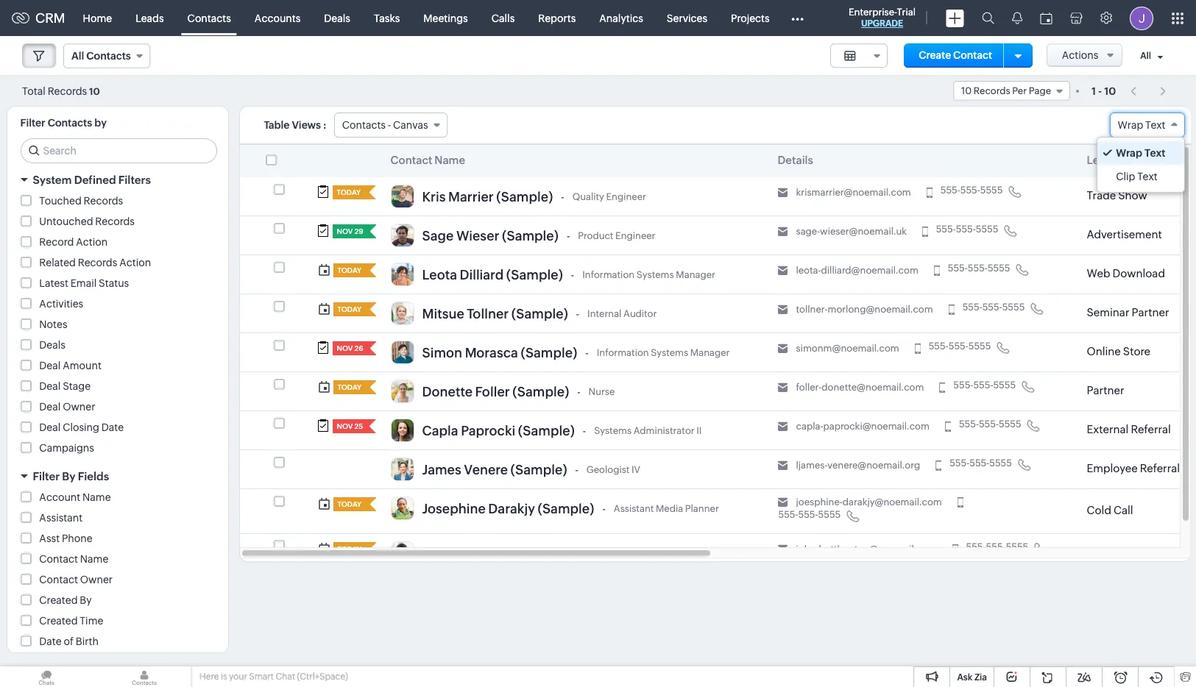Task type: locate. For each thing, give the bounding box(es) containing it.
today link for leota dilliard (sample)
[[333, 264, 363, 278]]

assistant down account
[[39, 512, 83, 524]]

6 canvas profile image image from the top
[[391, 380, 414, 403]]

create
[[919, 49, 951, 61]]

deal up campaigns
[[39, 422, 61, 434]]

foller-donette@noemail.com
[[796, 382, 924, 393]]

cold
[[1087, 504, 1112, 517]]

engineer for sage wieser (sample)
[[616, 230, 656, 241]]

ii
[[697, 425, 702, 437]]

information up internal
[[583, 269, 635, 280]]

1 horizontal spatial date
[[101, 422, 124, 434]]

1 horizontal spatial assistant
[[614, 504, 654, 515]]

- for simon morasca (sample)
[[586, 348, 589, 360]]

8 canvas profile image image from the top
[[391, 458, 414, 482]]

wrap text up wrap text option
[[1118, 119, 1166, 131]]

0 vertical spatial filter
[[20, 117, 45, 129]]

by inside dropdown button
[[62, 470, 75, 483]]

by up the account name
[[62, 470, 75, 483]]

text for wrap text option
[[1145, 147, 1166, 159]]

partner
[[1132, 306, 1170, 319], [1087, 384, 1125, 397]]

1 vertical spatial systems
[[651, 347, 689, 358]]

- for mitsue tollner (sample)
[[576, 309, 580, 321]]

Wrap Text field
[[1110, 113, 1185, 138]]

nurse
[[589, 386, 615, 398]]

0 horizontal spatial assistant
[[39, 512, 83, 524]]

referral up the 'employee referral'
[[1131, 423, 1171, 436]]

trade show
[[1087, 189, 1148, 202]]

nov 29 link
[[332, 225, 363, 239]]

3 icon_mail image from the top
[[778, 266, 788, 276]]

planner
[[685, 504, 719, 515]]

icon_mail image
[[778, 188, 788, 198], [778, 227, 788, 237], [778, 266, 788, 276], [778, 305, 788, 315], [778, 344, 788, 355], [778, 383, 788, 394], [778, 422, 788, 433], [778, 461, 788, 472], [778, 498, 788, 508], [778, 545, 788, 555]]

1 canvas profile image image from the top
[[391, 185, 414, 208]]

employee referral
[[1087, 462, 1180, 475]]

canvas profile image image for sage wieser (sample)
[[391, 224, 414, 247]]

records down touched records
[[95, 216, 135, 228]]

icon_mail image left john-
[[778, 545, 788, 555]]

0 vertical spatial systems
[[637, 269, 674, 280]]

1 vertical spatial contact name
[[39, 554, 108, 565]]

0 horizontal spatial deals
[[39, 339, 65, 351]]

today for leota dilliard (sample)
[[338, 267, 362, 275]]

john butt (sample)
[[422, 546, 540, 562]]

information down internal auditor
[[597, 347, 649, 358]]

(sample) right darakjy
[[538, 501, 594, 517]]

canvas profile image image left sage
[[391, 224, 414, 247]]

systems administrator ii
[[594, 425, 702, 437]]

2 nov from the top
[[337, 345, 353, 353]]

created for created by
[[39, 595, 78, 607]]

7 icon_mail image from the top
[[778, 422, 788, 433]]

action up related records action
[[76, 236, 108, 248]]

4 deal from the top
[[39, 422, 61, 434]]

3 canvas profile image image from the top
[[391, 263, 414, 286]]

icon_mobile image
[[927, 188, 933, 198], [922, 227, 928, 237], [934, 266, 940, 276], [949, 305, 955, 315], [915, 344, 921, 355], [940, 383, 946, 394], [945, 422, 951, 433], [936, 461, 942, 472], [958, 498, 964, 508], [952, 545, 958, 555]]

(sample) right dilliard
[[506, 267, 563, 283]]

wrap text inside field
[[1118, 119, 1166, 131]]

signals element
[[1004, 0, 1032, 36]]

canvas profile image image for capla paprocki (sample)
[[391, 419, 414, 443]]

information
[[583, 269, 635, 280], [597, 347, 649, 358]]

manager
[[676, 269, 716, 280], [690, 347, 730, 358]]

crm link
[[12, 10, 65, 26]]

0 vertical spatial owner
[[63, 401, 95, 413]]

text inside field
[[1146, 119, 1166, 131]]

1 horizontal spatial partner
[[1132, 306, 1170, 319]]

name up kris
[[435, 154, 465, 166]]

referral right employee in the bottom right of the page
[[1140, 462, 1180, 475]]

1 horizontal spatial by
[[80, 595, 92, 607]]

10 for 1 - 10
[[1105, 85, 1116, 97]]

filter
[[20, 117, 45, 129], [33, 470, 60, 483]]

icon_mail image left simonm@noemail.com link
[[778, 344, 788, 355]]

sage wieser (sample) link
[[422, 228, 559, 244]]

1 deal from the top
[[39, 360, 61, 372]]

0 vertical spatial advertisement
[[1087, 228, 1162, 241]]

nov 25
[[337, 423, 363, 431]]

wrap text for list box containing wrap text
[[1116, 147, 1166, 159]]

donette@noemail.com
[[822, 382, 924, 393]]

navigation
[[1124, 80, 1174, 102]]

1 vertical spatial advertisement
[[1087, 546, 1162, 559]]

wrap text inside option
[[1116, 147, 1166, 159]]

(sample) right tollner on the top of the page
[[512, 306, 568, 322]]

action
[[76, 236, 108, 248], [119, 257, 151, 269]]

wrap up wrap text option
[[1118, 119, 1144, 131]]

(sample) right paprocki on the left of the page
[[518, 423, 575, 439]]

online store
[[1087, 345, 1151, 358]]

filter down total
[[20, 117, 45, 129]]

date left of on the left bottom of page
[[39, 636, 62, 648]]

systems up auditor
[[637, 269, 674, 280]]

- for sage wieser (sample)
[[567, 231, 570, 242]]

- for donette foller (sample)
[[577, 387, 581, 399]]

1 vertical spatial wrap
[[1116, 147, 1143, 159]]

action up 'status'
[[119, 257, 151, 269]]

1 vertical spatial engineer
[[616, 230, 656, 241]]

0 vertical spatial created
[[39, 595, 78, 607]]

icon_mail image left leota-
[[778, 266, 788, 276]]

all
[[1141, 51, 1152, 61]]

manager for leota dilliard (sample)
[[676, 269, 716, 280]]

canvas profile image image for james venere (sample)
[[391, 458, 414, 482]]

capla paprocki (sample) link
[[422, 423, 575, 439]]

(sample) up sage wieser (sample)
[[497, 189, 553, 205]]

0 vertical spatial manager
[[676, 269, 716, 280]]

wrap for "wrap text" field
[[1118, 119, 1144, 131]]

filter for filter by fields
[[33, 470, 60, 483]]

2 advertisement from the top
[[1087, 546, 1162, 559]]

(sample) right "wieser" at the top left of page
[[502, 228, 559, 244]]

wrap text up clip text option
[[1116, 147, 1166, 159]]

nov left 29 at left top
[[337, 228, 353, 236]]

name down phone
[[80, 554, 108, 565]]

name down fields
[[82, 492, 111, 504]]

nov left 26
[[337, 345, 353, 353]]

1 vertical spatial name
[[82, 492, 111, 504]]

text right clip
[[1138, 171, 1158, 183]]

(sample) for james venere (sample)
[[511, 462, 567, 478]]

tollner
[[467, 306, 509, 322]]

donette foller (sample) link
[[422, 384, 569, 400]]

partner down online
[[1087, 384, 1125, 397]]

0 vertical spatial contact name
[[391, 154, 465, 166]]

icon_mail image left sage-
[[778, 227, 788, 237]]

5 canvas profile image image from the top
[[391, 341, 414, 364]]

store
[[1123, 345, 1151, 358]]

0 vertical spatial information
[[583, 269, 635, 280]]

3 deal from the top
[[39, 401, 61, 413]]

advertisement up web download
[[1087, 228, 1162, 241]]

2 vertical spatial name
[[80, 554, 108, 565]]

icon_mail image left foller-
[[778, 383, 788, 394]]

canvas profile image image left donette
[[391, 380, 414, 403]]

mitsue tollner (sample)
[[422, 306, 568, 322]]

information systems manager down auditor
[[597, 347, 730, 358]]

(sample) inside "link"
[[521, 345, 578, 361]]

nov
[[337, 228, 353, 236], [337, 345, 353, 353], [337, 423, 353, 431]]

(sample) right foller
[[513, 384, 569, 400]]

birth
[[76, 636, 99, 648]]

created time
[[39, 616, 103, 627]]

1 vertical spatial nov
[[337, 345, 353, 353]]

by
[[94, 117, 107, 129]]

1 horizontal spatial 10
[[1105, 85, 1116, 97]]

wrap up clip
[[1116, 147, 1143, 159]]

canvas profile image image left mitsue
[[391, 302, 414, 325]]

0 horizontal spatial 10
[[89, 86, 100, 97]]

call
[[1114, 504, 1134, 517]]

(sample) right the morasca
[[521, 345, 578, 361]]

1 vertical spatial deals
[[39, 339, 65, 351]]

email
[[70, 278, 97, 289]]

1 vertical spatial wrap text
[[1116, 147, 1166, 159]]

seminar
[[1087, 306, 1130, 319]]

contact right create
[[953, 49, 993, 61]]

1 vertical spatial manager
[[690, 347, 730, 358]]

0 vertical spatial partner
[[1132, 306, 1170, 319]]

projects
[[731, 12, 770, 24]]

systems for leota dilliard (sample)
[[637, 269, 674, 280]]

text up clip text option
[[1145, 147, 1166, 159]]

9 icon_mail image from the top
[[778, 498, 788, 508]]

deal for deal closing date
[[39, 422, 61, 434]]

10 up by
[[89, 86, 100, 97]]

foller-donette@noemail.com link
[[796, 382, 924, 394]]

services link
[[655, 0, 719, 36]]

owner up closing
[[63, 401, 95, 413]]

0 vertical spatial referral
[[1131, 423, 1171, 436]]

calls link
[[480, 0, 527, 36]]

10 inside 'total records 10'
[[89, 86, 100, 97]]

0 vertical spatial wrap text
[[1118, 119, 1166, 131]]

owner for deal owner
[[63, 401, 95, 413]]

canvas profile image image left james
[[391, 458, 414, 482]]

- for james venere (sample)
[[575, 465, 579, 477]]

0 horizontal spatial by
[[62, 470, 75, 483]]

9 canvas profile image image from the top
[[391, 497, 414, 521]]

10 right 1
[[1105, 85, 1116, 97]]

referral
[[1131, 423, 1171, 436], [1140, 462, 1180, 475]]

assistant for assistant media planner
[[614, 504, 654, 515]]

1 advertisement from the top
[[1087, 228, 1162, 241]]

canvas profile image image for donette foller (sample)
[[391, 380, 414, 403]]

1 vertical spatial filter
[[33, 470, 60, 483]]

1 horizontal spatial contacts
[[187, 12, 231, 24]]

internal
[[588, 308, 622, 319]]

views
[[292, 119, 321, 131]]

icon_mail image left joesphine-
[[778, 498, 788, 508]]

(sample) up darakjy
[[511, 462, 567, 478]]

1 vertical spatial information systems manager
[[597, 347, 730, 358]]

icon_mail image for donette foller (sample)
[[778, 383, 788, 394]]

information for leota dilliard (sample)
[[583, 269, 635, 280]]

james venere (sample) link
[[422, 462, 567, 478]]

meetings
[[424, 12, 468, 24]]

record
[[39, 236, 74, 248]]

3 nov from the top
[[337, 423, 353, 431]]

2 icon_mail image from the top
[[778, 227, 788, 237]]

2 deal from the top
[[39, 381, 61, 392]]

contact name up contact owner
[[39, 554, 108, 565]]

source
[[1115, 154, 1152, 166]]

2 created from the top
[[39, 616, 78, 627]]

4 icon_mail image from the top
[[778, 305, 788, 315]]

25
[[354, 423, 363, 431]]

0 vertical spatial text
[[1146, 119, 1166, 131]]

0 vertical spatial deals
[[324, 12, 350, 24]]

smart
[[249, 672, 274, 683]]

(sample) right butt
[[484, 546, 540, 562]]

records up filter contacts by
[[48, 85, 87, 97]]

0 vertical spatial information systems manager
[[583, 269, 716, 280]]

touched records
[[39, 195, 123, 207]]

account
[[39, 492, 80, 504]]

today for kris marrier (sample)
[[337, 188, 361, 197]]

0 horizontal spatial action
[[76, 236, 108, 248]]

canvas profile image image left kris
[[391, 185, 414, 208]]

1 created from the top
[[39, 595, 78, 607]]

by up time
[[80, 595, 92, 607]]

leota-dilliard@noemail.com
[[796, 265, 919, 276]]

capla-
[[796, 421, 823, 432]]

name
[[435, 154, 465, 166], [82, 492, 111, 504], [80, 554, 108, 565]]

joesphine-
[[796, 497, 843, 508]]

today link for josephine darakjy (sample)
[[333, 498, 363, 512]]

0 vertical spatial by
[[62, 470, 75, 483]]

(sample) for john butt (sample)
[[484, 546, 540, 562]]

deal down deal stage
[[39, 401, 61, 413]]

6 icon_mail image from the top
[[778, 383, 788, 394]]

phone
[[62, 533, 93, 545]]

canvas profile image image for mitsue tollner (sample)
[[391, 302, 414, 325]]

2 vertical spatial text
[[1138, 171, 1158, 183]]

defined
[[74, 174, 116, 186]]

1 nov from the top
[[337, 228, 353, 236]]

contact name up kris
[[391, 154, 465, 166]]

0 vertical spatial nov
[[337, 228, 353, 236]]

1 vertical spatial text
[[1145, 147, 1166, 159]]

nov for sage
[[337, 228, 353, 236]]

deal for deal amount
[[39, 360, 61, 372]]

0 vertical spatial wrap
[[1118, 119, 1144, 131]]

text up wrap text option
[[1146, 119, 1166, 131]]

2 canvas profile image image from the top
[[391, 224, 414, 247]]

today for mitsue tollner (sample)
[[338, 306, 362, 314]]

date right closing
[[101, 422, 124, 434]]

4 canvas profile image image from the top
[[391, 302, 414, 325]]

systems down auditor
[[651, 347, 689, 358]]

icon_mail image for kris marrier (sample)
[[778, 188, 788, 198]]

filter inside dropdown button
[[33, 470, 60, 483]]

clip text
[[1116, 171, 1158, 183]]

(ctrl+space)
[[297, 672, 348, 683]]

created
[[39, 595, 78, 607], [39, 616, 78, 627]]

records up latest email status
[[78, 257, 117, 269]]

deal up deal stage
[[39, 360, 61, 372]]

5 icon_mail image from the top
[[778, 344, 788, 355]]

search element
[[973, 0, 1004, 36]]

created down created by
[[39, 616, 78, 627]]

wrap text
[[1118, 119, 1166, 131], [1116, 147, 1166, 159]]

john-buttbenton@noemail.com
[[796, 544, 937, 555]]

canvas profile image image left capla
[[391, 419, 414, 443]]

2 vertical spatial systems
[[594, 425, 632, 437]]

your
[[229, 672, 247, 683]]

contacts right the leads
[[187, 12, 231, 24]]

ljames-venere@noemail.org
[[796, 460, 921, 471]]

deals down notes on the left top of page
[[39, 339, 65, 351]]

1 vertical spatial by
[[80, 595, 92, 607]]

fields
[[78, 470, 109, 483]]

web
[[1087, 267, 1111, 280]]

advertisement for wieser@noemail.uk
[[1087, 228, 1162, 241]]

0 vertical spatial engineer
[[606, 191, 646, 202]]

ask
[[958, 673, 973, 683]]

canvas profile image image left the leota
[[391, 263, 414, 286]]

lead
[[1087, 154, 1112, 166]]

1 horizontal spatial deals
[[324, 12, 350, 24]]

1 vertical spatial created
[[39, 616, 78, 627]]

8 icon_mail image from the top
[[778, 461, 788, 472]]

1 vertical spatial information
[[597, 347, 649, 358]]

icon_mail image left ljames-
[[778, 461, 788, 472]]

external referral
[[1087, 423, 1171, 436]]

created up created time
[[39, 595, 78, 607]]

records down defined
[[84, 195, 123, 207]]

engineer right quality
[[606, 191, 646, 202]]

deal left stage
[[39, 381, 61, 392]]

contact
[[953, 49, 993, 61], [391, 154, 433, 166], [39, 554, 78, 565], [39, 574, 78, 586]]

(sample) for kris marrier (sample)
[[497, 189, 553, 205]]

list box
[[1098, 138, 1184, 192]]

nov 29
[[337, 228, 363, 236]]

assistant left "media"
[[614, 504, 654, 515]]

1 icon_mail image from the top
[[778, 188, 788, 198]]

filter by fields
[[33, 470, 109, 483]]

search image
[[982, 12, 995, 24]]

icon_mail image for leota dilliard (sample)
[[778, 266, 788, 276]]

lead source
[[1087, 154, 1152, 166]]

deals left tasks link
[[324, 12, 350, 24]]

chats image
[[0, 667, 93, 688]]

1 horizontal spatial action
[[119, 257, 151, 269]]

wrap text for "wrap text" field
[[1118, 119, 1166, 131]]

contacts left by
[[48, 117, 92, 129]]

1 vertical spatial referral
[[1140, 462, 1180, 475]]

donette foller (sample)
[[422, 384, 569, 400]]

partner down download
[[1132, 306, 1170, 319]]

actions
[[1062, 49, 1099, 61]]

nov left 25
[[337, 423, 353, 431]]

contact inside button
[[953, 49, 993, 61]]

john-
[[796, 544, 819, 555]]

canvas profile image image
[[391, 185, 414, 208], [391, 224, 414, 247], [391, 263, 414, 286], [391, 302, 414, 325], [391, 341, 414, 364], [391, 380, 414, 403], [391, 419, 414, 443], [391, 458, 414, 482], [391, 497, 414, 521]]

canvas profile image image left josephine
[[391, 497, 414, 521]]

1 vertical spatial contacts
[[48, 117, 92, 129]]

0 horizontal spatial partner
[[1087, 384, 1125, 397]]

(sample) for leota dilliard (sample)
[[506, 267, 563, 283]]

1 vertical spatial owner
[[80, 574, 113, 586]]

contacts link
[[176, 0, 243, 36]]

by for created
[[80, 595, 92, 607]]

(sample) inside 'link'
[[518, 423, 575, 439]]

owner up created by
[[80, 574, 113, 586]]

system defined filters button
[[7, 167, 228, 193]]

555-555-5555
[[941, 185, 1003, 196], [936, 224, 999, 235], [948, 263, 1011, 274], [963, 302, 1025, 313], [929, 341, 991, 352], [954, 380, 1016, 391], [959, 419, 1022, 430], [950, 458, 1012, 469], [779, 510, 841, 521], [966, 542, 1029, 553]]

ljames-venere@noemail.org link
[[796, 460, 921, 472]]

deals
[[324, 12, 350, 24], [39, 339, 65, 351]]

icon_mail image left tollner-
[[778, 305, 788, 315]]

7 canvas profile image image from the top
[[391, 419, 414, 443]]

0 horizontal spatial contact name
[[39, 554, 108, 565]]

2 vertical spatial nov
[[337, 423, 353, 431]]

icon_mail image left "capla-"
[[778, 422, 788, 433]]

0 vertical spatial contacts
[[187, 12, 231, 24]]

referral for james venere (sample)
[[1140, 462, 1180, 475]]

icon_mail image down details
[[778, 188, 788, 198]]

wrap inside option
[[1116, 147, 1143, 159]]

systems up geologist iv
[[594, 425, 632, 437]]

1 vertical spatial date
[[39, 636, 62, 648]]

canvas profile image image left simon
[[391, 341, 414, 364]]

zia
[[975, 673, 987, 683]]

wrap inside field
[[1118, 119, 1144, 131]]

filter up account
[[33, 470, 60, 483]]

engineer right product
[[616, 230, 656, 241]]

1 vertical spatial partner
[[1087, 384, 1125, 397]]

information systems manager up auditor
[[583, 269, 716, 280]]

advertisement down call on the bottom
[[1087, 546, 1162, 559]]



Task type: vqa. For each thing, say whether or not it's contained in the screenshot.


Task type: describe. For each thing, give the bounding box(es) containing it.
capla-paprocki@noemail.com
[[796, 421, 930, 432]]

total
[[22, 85, 46, 97]]

enterprise-
[[849, 7, 897, 18]]

details
[[778, 154, 814, 166]]

icon_mail image for josephine darakjy (sample)
[[778, 498, 788, 508]]

icon_mail image for mitsue tollner (sample)
[[778, 305, 788, 315]]

by for filter
[[62, 470, 75, 483]]

clip
[[1116, 171, 1136, 183]]

created for created time
[[39, 616, 78, 627]]

geologist
[[587, 465, 630, 476]]

venere@noemail.org
[[828, 460, 921, 471]]

buttbenton@noemail.com
[[819, 544, 937, 555]]

information systems manager for leota dilliard (sample)
[[583, 269, 716, 280]]

john
[[422, 546, 452, 562]]

10 icon_mail image from the top
[[778, 545, 788, 555]]

darakjy@noemail.com
[[843, 497, 942, 508]]

tasks
[[374, 12, 400, 24]]

1 horizontal spatial contact name
[[391, 154, 465, 166]]

capla
[[422, 423, 459, 439]]

contacts image
[[98, 667, 191, 688]]

sage-wieser@noemail.uk link
[[796, 226, 907, 238]]

icon_mail image for sage wieser (sample)
[[778, 227, 788, 237]]

today link for donette foller (sample)
[[333, 381, 363, 395]]

today link for mitsue tollner (sample)
[[333, 303, 363, 317]]

campaigns
[[39, 443, 94, 454]]

nov for simon
[[337, 345, 353, 353]]

canvas profile image image for simon morasca (sample)
[[391, 341, 414, 364]]

canvas profile image image for josephine darakjy (sample)
[[391, 497, 414, 521]]

reports
[[538, 12, 576, 24]]

(sample) for mitsue tollner (sample)
[[512, 306, 568, 322]]

analytics
[[600, 12, 643, 24]]

0 vertical spatial name
[[435, 154, 465, 166]]

0 vertical spatial date
[[101, 422, 124, 434]]

assistant media planner
[[614, 504, 719, 515]]

10 for total records 10
[[89, 86, 100, 97]]

simon morasca (sample) link
[[422, 345, 578, 361]]

0 vertical spatial action
[[76, 236, 108, 248]]

foller
[[475, 384, 510, 400]]

(sample) for sage wieser (sample)
[[502, 228, 559, 244]]

contact up created by
[[39, 574, 78, 586]]

contact up kris
[[391, 154, 433, 166]]

morlong@noemail.com
[[828, 304, 933, 315]]

wrap text option
[[1098, 141, 1184, 165]]

josephine
[[422, 501, 486, 517]]

manager for simon morasca (sample)
[[690, 347, 730, 358]]

deal owner
[[39, 401, 95, 413]]

(sample) for josephine darakjy (sample)
[[538, 501, 594, 517]]

leota
[[422, 267, 457, 283]]

filters
[[118, 174, 151, 186]]

employee
[[1087, 462, 1138, 475]]

venere
[[464, 462, 508, 478]]

kris
[[422, 189, 446, 205]]

josephine darakjy (sample)
[[422, 501, 594, 517]]

today for josephine darakjy (sample)
[[338, 501, 362, 509]]

seminar partner
[[1087, 306, 1170, 319]]

cold call
[[1087, 504, 1134, 517]]

information systems manager for simon morasca (sample)
[[597, 347, 730, 358]]

tollner-morlong@noemail.com
[[796, 304, 933, 315]]

wieser@noemail.uk
[[820, 226, 907, 237]]

icon_mail image for capla paprocki (sample)
[[778, 422, 788, 433]]

text for clip text option
[[1138, 171, 1158, 183]]

untouched
[[39, 216, 93, 228]]

simon morasca (sample)
[[422, 345, 578, 361]]

tasks link
[[362, 0, 412, 36]]

deal for deal stage
[[39, 381, 61, 392]]

asst
[[39, 533, 60, 545]]

- for josephine darakjy (sample)
[[603, 504, 606, 516]]

status
[[99, 278, 129, 289]]

notes
[[39, 319, 67, 331]]

(sample) for capla paprocki (sample)
[[518, 423, 575, 439]]

wrap for list box containing wrap text
[[1116, 147, 1143, 159]]

enterprise-trial upgrade
[[849, 7, 916, 29]]

icon_mail image for james venere (sample)
[[778, 461, 788, 472]]

system defined filters
[[33, 174, 151, 186]]

simon
[[422, 345, 462, 361]]

advertisement for buttbenton@noemail.com
[[1087, 546, 1162, 559]]

filter for filter contacts by
[[20, 117, 45, 129]]

- for capla paprocki (sample)
[[583, 426, 586, 438]]

nov 25 link
[[332, 420, 363, 434]]

records for related
[[78, 257, 117, 269]]

iv
[[632, 465, 641, 476]]

contacts inside "link"
[[187, 12, 231, 24]]

canvas profile image image for leota dilliard (sample)
[[391, 263, 414, 286]]

trade
[[1087, 189, 1116, 202]]

nov for capla
[[337, 423, 353, 431]]

download
[[1113, 267, 1165, 280]]

records for untouched
[[95, 216, 135, 228]]

touched
[[39, 195, 82, 207]]

owner for contact owner
[[80, 574, 113, 586]]

sage wieser (sample)
[[422, 228, 559, 244]]

records for total
[[48, 85, 87, 97]]

services
[[667, 12, 708, 24]]

0 horizontal spatial date
[[39, 636, 62, 648]]

contact down asst phone
[[39, 554, 78, 565]]

deals link
[[312, 0, 362, 36]]

systems for simon morasca (sample)
[[651, 347, 689, 358]]

today for donette foller (sample)
[[338, 384, 362, 392]]

external
[[1087, 423, 1129, 436]]

signals image
[[1012, 12, 1023, 24]]

administrator
[[634, 425, 695, 437]]

create contact
[[919, 49, 993, 61]]

engineer for kris marrier (sample)
[[606, 191, 646, 202]]

is
[[221, 672, 227, 683]]

ljames-
[[796, 460, 828, 471]]

deal stage
[[39, 381, 91, 392]]

stage
[[63, 381, 91, 392]]

29
[[354, 228, 363, 236]]

of
[[64, 636, 74, 648]]

1 vertical spatial action
[[119, 257, 151, 269]]

show
[[1119, 189, 1148, 202]]

information for simon morasca (sample)
[[597, 347, 649, 358]]

latest email status
[[39, 278, 129, 289]]

kris marrier (sample) link
[[422, 189, 553, 205]]

today link for kris marrier (sample)
[[332, 186, 363, 200]]

paprocki
[[461, 423, 516, 439]]

icon_mail image for simon morasca (sample)
[[778, 344, 788, 355]]

sage
[[422, 228, 454, 244]]

- for kris marrier (sample)
[[561, 192, 564, 203]]

chat
[[276, 672, 295, 683]]

joesphine-darakjy@noemail.com
[[796, 497, 942, 508]]

0 horizontal spatial contacts
[[48, 117, 92, 129]]

home link
[[71, 0, 124, 36]]

josephine darakjy (sample) link
[[422, 501, 594, 517]]

capla paprocki (sample)
[[422, 423, 575, 439]]

table
[[264, 119, 290, 131]]

accounts
[[255, 12, 301, 24]]

Search text field
[[21, 139, 216, 163]]

(sample) for donette foller (sample)
[[513, 384, 569, 400]]

(sample) for simon morasca (sample)
[[521, 345, 578, 361]]

referral for capla paprocki (sample)
[[1131, 423, 1171, 436]]

canvas profile image image for kris marrier (sample)
[[391, 185, 414, 208]]

- for leota dilliard (sample)
[[571, 270, 574, 282]]

clip text option
[[1098, 165, 1184, 188]]

list box containing wrap text
[[1098, 138, 1184, 192]]

assistant for assistant
[[39, 512, 83, 524]]

leota dilliard (sample)
[[422, 267, 563, 283]]

records for touched
[[84, 195, 123, 207]]

john butt (sample) link
[[422, 546, 540, 562]]

filter by fields button
[[7, 464, 228, 490]]

amount
[[63, 360, 102, 372]]

deal for deal owner
[[39, 401, 61, 413]]

total records 10
[[22, 85, 100, 97]]

leota dilliard (sample) link
[[422, 267, 563, 283]]

product
[[578, 230, 614, 241]]

capla-paprocki@noemail.com link
[[796, 421, 930, 433]]

asst phone
[[39, 533, 93, 545]]



